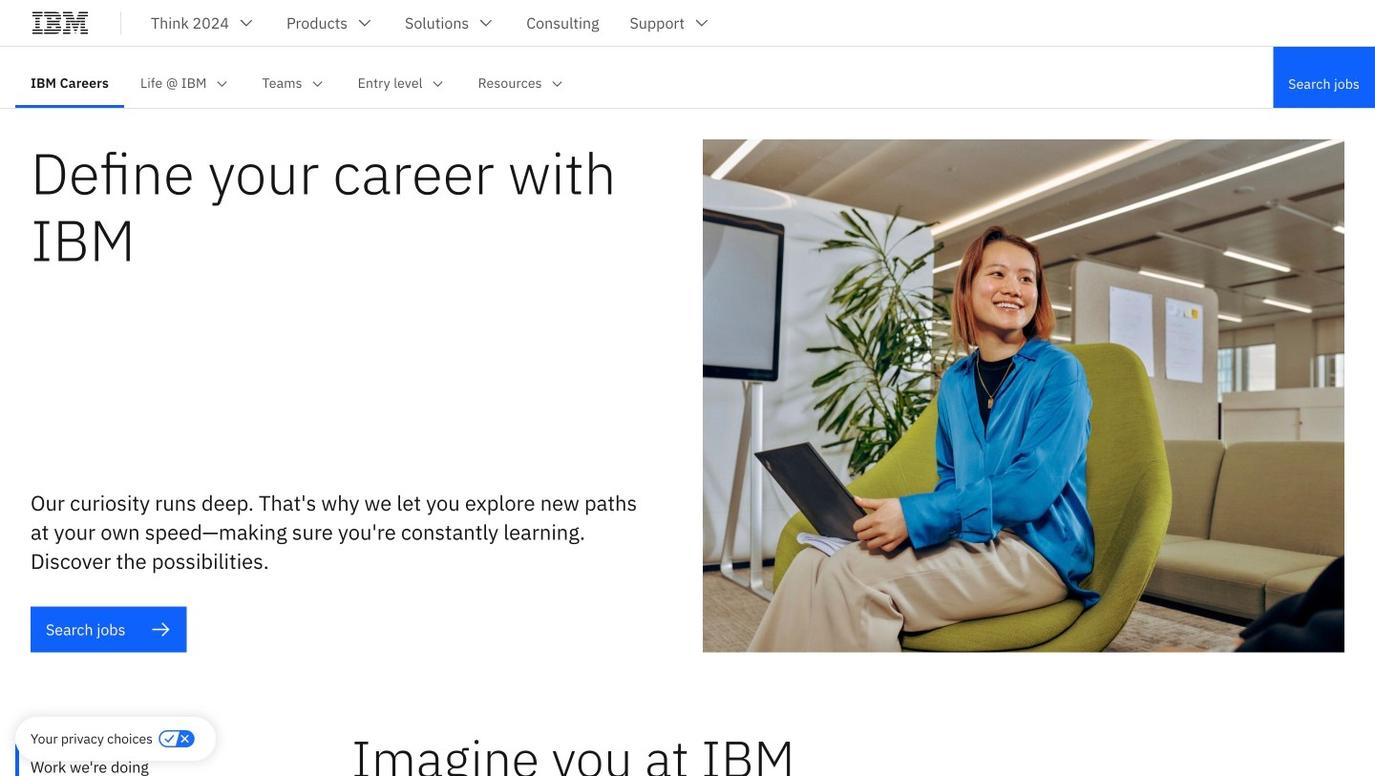 Task type: vqa. For each thing, say whether or not it's contained in the screenshot.
'Let's talk' element
no



Task type: locate. For each thing, give the bounding box(es) containing it.
your privacy choices element
[[31, 729, 153, 750]]



